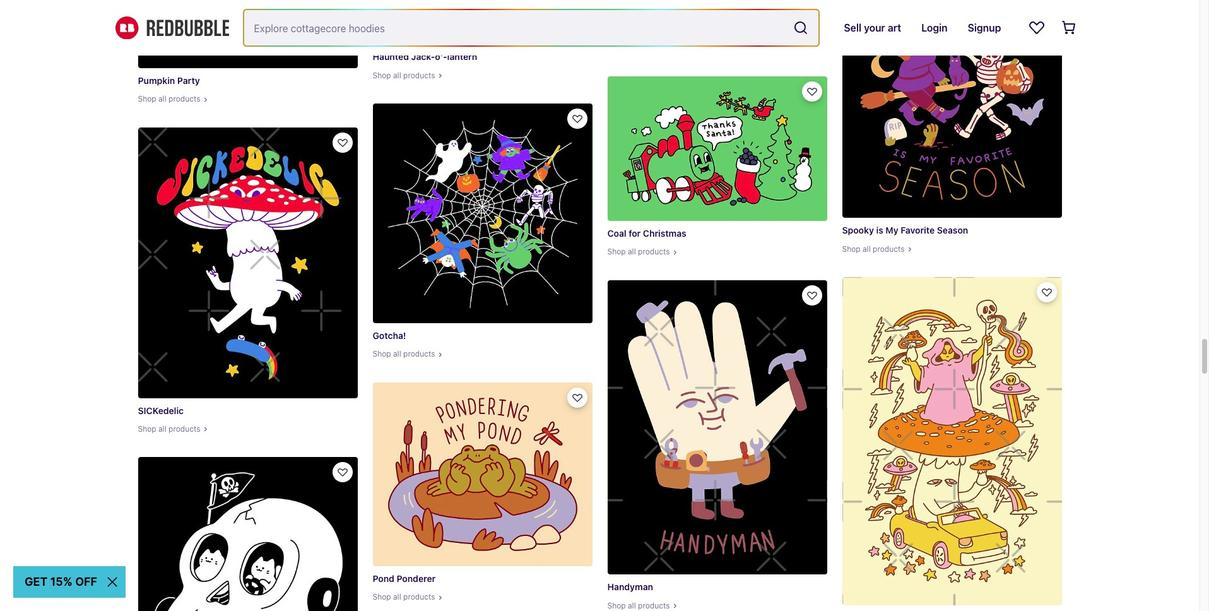 Task type: describe. For each thing, give the bounding box(es) containing it.
shop all products for pond ponderer
[[373, 592, 435, 602]]

products for spooky is my favorite season
[[873, 244, 905, 254]]

all for haunted jack-o'-lantern
[[393, 70, 401, 80]]

spooky
[[843, 225, 874, 236]]

all for handyman
[[628, 601, 636, 610]]

all for pumpkin party
[[158, 94, 166, 104]]

for
[[629, 228, 641, 239]]

shop for pumpkin party
[[138, 94, 156, 104]]

shop for pond ponderer
[[373, 592, 391, 602]]

pond ponderer
[[373, 573, 436, 584]]

products for pumpkin party
[[169, 94, 201, 104]]

lantern
[[447, 51, 478, 62]]

shop for gotcha!
[[373, 349, 391, 359]]

shop all products for pumpkin party
[[138, 94, 201, 104]]

products for coal for christmas
[[638, 247, 670, 256]]

all for sickedelic
[[158, 424, 166, 434]]

spooky is my favorite season
[[843, 225, 969, 236]]

favorite
[[901, 225, 935, 236]]

is
[[877, 225, 884, 236]]

shop all products for haunted jack-o'-lantern
[[373, 70, 435, 80]]

all for pond ponderer
[[393, 592, 401, 602]]

o'-
[[435, 51, 447, 62]]

my
[[886, 225, 899, 236]]

shop for spooky is my favorite season
[[843, 244, 861, 254]]

haunted
[[373, 51, 409, 62]]

shop for haunted jack-o'-lantern
[[373, 70, 391, 80]]



Task type: locate. For each thing, give the bounding box(es) containing it.
products for handyman
[[638, 601, 670, 610]]

coal
[[608, 228, 627, 239]]

shop all products for gotcha!
[[373, 349, 435, 359]]

pond
[[373, 573, 395, 584]]

products for haunted jack-o'-lantern
[[403, 70, 435, 80]]

handyman
[[608, 582, 654, 592]]

coal for christmas
[[608, 228, 687, 239]]

shop for sickedelic
[[138, 424, 156, 434]]

ponderer
[[397, 573, 436, 584]]

redbubble logo image
[[115, 16, 229, 39]]

pumpkin party
[[138, 75, 200, 86]]

shop all products for handyman
[[608, 601, 670, 610]]

shop for handyman
[[608, 601, 626, 610]]

haunted jack-o'-lantern
[[373, 51, 478, 62]]

None field
[[244, 10, 819, 45]]

jack-
[[411, 51, 435, 62]]

Search term search field
[[244, 10, 789, 45]]

party
[[177, 75, 200, 86]]

gotcha!
[[373, 330, 406, 341]]

shop all products for sickedelic
[[138, 424, 201, 434]]

shop all products for coal for christmas
[[608, 247, 670, 256]]

all
[[628, 43, 636, 53], [393, 70, 401, 80], [158, 94, 166, 104], [863, 244, 871, 254], [628, 247, 636, 256], [393, 349, 401, 359], [158, 424, 166, 434], [393, 592, 401, 602], [628, 601, 636, 610]]

season
[[937, 225, 969, 236]]

products for sickedelic
[[169, 424, 201, 434]]

products for pond ponderer
[[403, 592, 435, 602]]

shop all products
[[608, 43, 670, 53], [373, 70, 435, 80], [138, 94, 201, 104], [843, 244, 905, 254], [608, 247, 670, 256], [373, 349, 435, 359], [138, 424, 201, 434], [373, 592, 435, 602], [608, 601, 670, 610]]

all for gotcha!
[[393, 349, 401, 359]]

products
[[638, 43, 670, 53], [403, 70, 435, 80], [169, 94, 201, 104], [873, 244, 905, 254], [638, 247, 670, 256], [403, 349, 435, 359], [169, 424, 201, 434], [403, 592, 435, 602], [638, 601, 670, 610]]

shop all products link
[[608, 0, 827, 61]]

all for spooky is my favorite season
[[863, 244, 871, 254]]

shop
[[608, 43, 626, 53], [373, 70, 391, 80], [138, 94, 156, 104], [843, 244, 861, 254], [608, 247, 626, 256], [373, 349, 391, 359], [138, 424, 156, 434], [373, 592, 391, 602], [608, 601, 626, 610]]

products for gotcha!
[[403, 349, 435, 359]]

shop all products for spooky is my favorite season
[[843, 244, 905, 254]]

all for coal for christmas
[[628, 247, 636, 256]]

pumpkin
[[138, 75, 175, 86]]

shop for coal for christmas
[[608, 247, 626, 256]]

sickedelic
[[138, 405, 184, 416]]

christmas
[[643, 228, 687, 239]]



Task type: vqa. For each thing, say whether or not it's contained in the screenshot.
King of Clubs Metal Print $129.04
no



